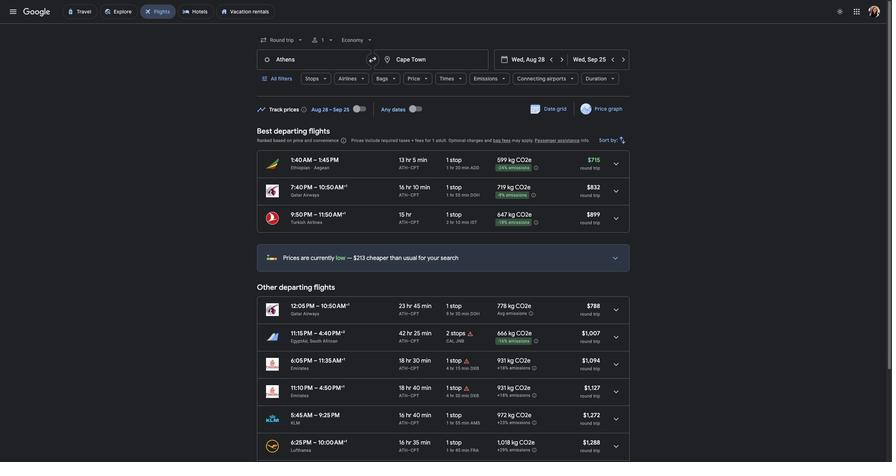 Task type: vqa. For each thing, say whether or not it's contained in the screenshot.
Add a missing place's add
no



Task type: locate. For each thing, give the bounding box(es) containing it.
total duration 23 hr 45 min. element
[[399, 303, 447, 311]]

1 stop flight. element for total duration 15 hr. element
[[447, 211, 462, 220]]

Arrival time: 10:50 AM on  Thursday, August 29. text field
[[319, 184, 348, 191]]

2 1 stop flight. element from the top
[[447, 184, 462, 192]]

4 1 stop flight. element from the top
[[447, 303, 462, 311]]

Departure time: 7:40 PM. text field
[[291, 184, 313, 191]]

carbon emissions estimate: 599 kilograms. -24% emissions. learn more about this emissions estimate image
[[534, 165, 539, 170]]

Departure time: 11:15 PM. text field
[[291, 330, 313, 337]]

6 1 stop flight. element from the top
[[447, 385, 462, 393]]

 image
[[312, 165, 313, 170]]

flight details. leaves eleftherios venizelos athens international airport at 11:15 pm on wednesday, august 28 and arrives at cape town international airport at 4:40 pm on friday, august 30. image
[[608, 329, 625, 346]]

leaves eleftherios venizelos athens international airport at 11:15 pm on wednesday, august 28 and arrives at cape town international airport at 4:40 pm on friday, august 30. element
[[291, 330, 345, 337]]

total duration 16 hr 35 min. element
[[399, 439, 447, 448]]

1288 US dollars text field
[[583, 439, 601, 447]]

Return text field
[[574, 50, 607, 70]]

Arrival time: 11:35 AM on  Thursday, August 29. text field
[[319, 357, 345, 365]]

total duration 42 hr 25 min. element
[[399, 330, 447, 338]]

8 1 stop flight. element from the top
[[447, 439, 462, 448]]

leaves eleftherios venizelos athens international airport at 9:50 pm on wednesday, august 28 and arrives at cape town international airport at 11:50 am on thursday, august 29. element
[[291, 211, 346, 219]]

Where to? text field
[[374, 50, 489, 70]]

1 stop flight. element
[[447, 157, 462, 165], [447, 184, 462, 192], [447, 211, 462, 220], [447, 303, 462, 311], [447, 357, 462, 366], [447, 385, 462, 393], [447, 412, 462, 420], [447, 439, 462, 448]]

total duration 16 hr 40 min. element
[[399, 412, 447, 420]]

find the best price region
[[257, 100, 630, 121]]

main menu image
[[9, 7, 17, 16]]

total duration 18 hr 30 min. element
[[399, 357, 447, 366]]

leaves eleftherios venizelos athens international airport at 6:05 pm on wednesday, august 28 and arrives at cape town international airport at 11:35 am on thursday, august 29. element
[[291, 357, 345, 365]]

899 US dollars text field
[[587, 211, 601, 219]]

1127 US dollars text field
[[585, 385, 601, 392]]

Departure text field
[[512, 50, 546, 70]]

832 US dollars text field
[[588, 184, 601, 191]]

leaves eleftherios venizelos athens international airport at 11:10 pm on wednesday, august 28 and arrives at cape town international airport at 4:50 pm on thursday, august 29. element
[[291, 384, 345, 392]]

leaves eleftherios venizelos athens international airport at 12:05 pm on wednesday, august 28 and arrives at cape town international airport at 10:50 am on thursday, august 29. element
[[291, 302, 350, 310]]

Arrival time: 1:45 PM. text field
[[319, 157, 339, 164]]

715 US dollars text field
[[588, 157, 601, 164]]

7 1 stop flight. element from the top
[[447, 412, 462, 420]]

flight details. leaves eleftherios venizelos athens international airport at 6:25 pm on wednesday, august 28 and arrives at cape town international airport at 10:00 am on thursday, august 29. image
[[608, 438, 625, 455]]

flight details. leaves eleftherios venizelos athens international airport at 1:40 am on wednesday, august 28 and arrives at cape town international airport at 1:45 pm on wednesday, august 28. image
[[608, 155, 625, 173]]

swap origin and destination. image
[[369, 55, 377, 64]]

carbon emissions estimate: 778 kilograms. average emissions. learn more about this emissions estimate image
[[529, 311, 534, 316]]

total duration 15 hr. element
[[399, 211, 447, 220]]

1 stop flight. element for total duration 23 hr 45 min. element
[[447, 303, 462, 311]]

total duration 16 hr 10 min. element
[[399, 184, 447, 192]]

carbon emissions estimate: 1,018 kilograms. +29% emissions. learn more about this emissions estimate image
[[532, 448, 537, 453]]

Departure time: 6:25 PM. text field
[[291, 439, 312, 447]]

None search field
[[257, 31, 630, 97]]

3 1 stop flight. element from the top
[[447, 211, 462, 220]]

788 US dollars text field
[[588, 303, 601, 310]]

Where from? text field
[[257, 50, 372, 70]]

main content
[[257, 100, 630, 462]]

None field
[[257, 31, 307, 49], [339, 31, 377, 49], [257, 31, 307, 49], [339, 31, 377, 49]]

Arrival time: 4:40 PM on  Friday, August 30. text field
[[319, 330, 345, 337]]

1 1 stop flight. element from the top
[[447, 157, 462, 165]]

learn more about tracked prices image
[[301, 106, 307, 113]]

Arrival time: 10:00 AM on  Thursday, August 29. text field
[[318, 439, 347, 447]]

Departure time: 1:40 AM. text field
[[291, 157, 312, 164]]

1094 US dollars text field
[[583, 357, 601, 365]]

layover (1 of 2) is a 22 hr 40 min overnight layover at cairo international airport in cairo. layover (2 of 2) is a 7 hr 20 min layover at o.r. tambo international airport in johannesburg. element
[[447, 338, 494, 344]]

Arrival time: 10:50 AM on  Thursday, August 29. text field
[[321, 302, 350, 310]]



Task type: describe. For each thing, give the bounding box(es) containing it.
Departure time: 5:45 AM. text field
[[291, 412, 313, 419]]

flight details. leaves eleftherios venizelos athens international airport at 6:05 pm on wednesday, august 28 and arrives at cape town international airport at 11:35 am on thursday, august 29. image
[[608, 356, 625, 373]]

leaves eleftherios venizelos athens international airport at 6:25 pm on wednesday, august 28 and arrives at cape town international airport at 10:00 am on thursday, august 29. element
[[291, 439, 347, 447]]

1 stop flight. element for total duration 16 hr 35 min. element
[[447, 439, 462, 448]]

1 stop flight. element for total duration 13 hr 5 min. element
[[447, 157, 462, 165]]

total duration 13 hr 5 min. element
[[399, 157, 447, 165]]

more details image
[[607, 250, 625, 267]]

loading results progress bar
[[0, 23, 887, 25]]

carbon emissions estimate: 931 kilograms. +18% emissions. learn more about this emissions estimate image
[[532, 393, 537, 398]]

5 1 stop flight. element from the top
[[447, 357, 462, 366]]

Departure time: 6:05 PM. text field
[[291, 357, 313, 365]]

carbon emissions estimate: 666 kilograms. -16% emissions. learn more about this emissions estimate image
[[534, 339, 539, 344]]

Departure time: 9:50 PM. text field
[[291, 211, 313, 219]]

1 stop flight. element for total duration 16 hr 40 min. element
[[447, 412, 462, 420]]

Arrival time: 4:50 PM on  Thursday, August 29. text field
[[320, 384, 345, 392]]

flight details. leaves eleftherios venizelos athens international airport at 11:10 pm on wednesday, august 28 and arrives at cape town international airport at 4:50 pm on thursday, august 29. image
[[608, 383, 625, 401]]

Arrival time: 11:50 AM on  Thursday, August 29. text field
[[319, 211, 346, 219]]

flight details. leaves eleftherios venizelos athens international airport at 7:40 pm on wednesday, august 28 and arrives at cape town international airport at 10:50 am on thursday, august 29. image
[[608, 182, 625, 200]]

learn more about ranking image
[[341, 137, 347, 144]]

1007 US dollars text field
[[582, 330, 601, 337]]

leaves eleftherios venizelos athens international airport at 7:40 pm on wednesday, august 28 and arrives at cape town international airport at 10:50 am on thursday, august 29. element
[[291, 184, 348, 191]]

carbon emissions estimate: 972 kilograms. +23% emissions. learn more about this emissions estimate image
[[532, 420, 537, 425]]

1 stop flight. element for the total duration 16 hr 10 min. "element"
[[447, 184, 462, 192]]

Arrival time: 9:25 PM. text field
[[319, 412, 340, 419]]

2 stops flight. element
[[447, 330, 466, 338]]

Departure time: 11:10 PM. text field
[[291, 385, 313, 392]]

leaves eleftherios venizelos athens international airport at 1:40 am on wednesday, august 28 and arrives at cape town international airport at 1:45 pm on wednesday, august 28. element
[[291, 157, 339, 164]]

change appearance image
[[832, 3, 849, 20]]

carbon emissions estimate: 931 kilograms. +18% emissions. learn more about this emissions estimate image
[[532, 366, 537, 371]]

flight details. leaves eleftherios venizelos athens international airport at 5:45 am on wednesday, august 28 and arrives at cape town international airport at 9:25 pm on wednesday, august 28. image
[[608, 411, 625, 428]]

carbon emissions estimate: 719 kilograms. -9% emissions. learn more about this emissions estimate image
[[531, 193, 536, 198]]

total duration 18 hr 40 min. element
[[399, 385, 447, 393]]

flight details. leaves eleftherios venizelos athens international airport at 12:05 pm on wednesday, august 28 and arrives at cape town international airport at 10:50 am on thursday, august 29. image
[[608, 301, 625, 319]]

1272 US dollars text field
[[584, 412, 601, 419]]

flight details. leaves eleftherios venizelos athens international airport at 9:50 pm on wednesday, august 28 and arrives at cape town international airport at 11:50 am on thursday, august 29. image
[[608, 210, 625, 227]]

carbon emissions estimate: 647 kilograms. -18% emissions. learn more about this emissions estimate image
[[534, 220, 539, 225]]

Departure time: 12:05 PM. text field
[[291, 303, 315, 310]]

leaves eleftherios venizelos athens international airport at 5:45 am on wednesday, august 28 and arrives at cape town international airport at 9:25 pm on wednesday, august 28. element
[[291, 412, 340, 419]]



